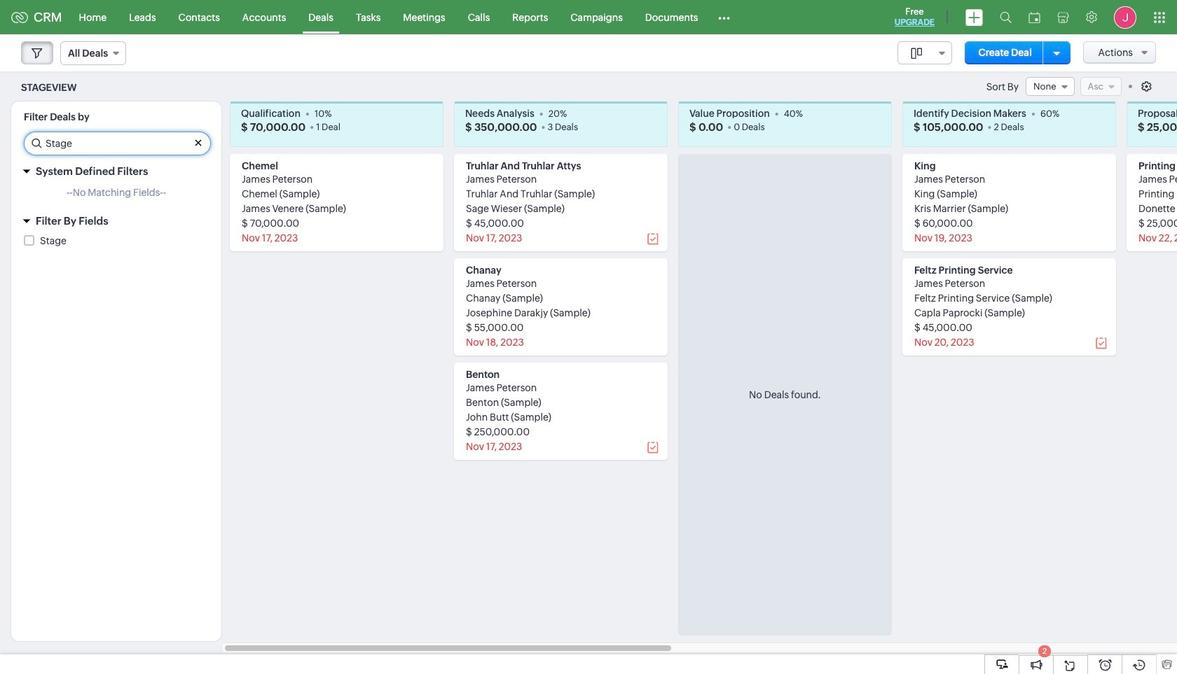 Task type: locate. For each thing, give the bounding box(es) containing it.
create menu element
[[957, 0, 992, 34]]

region
[[11, 184, 221, 209]]

Search text field
[[25, 132, 210, 155]]

calendar image
[[1029, 12, 1041, 23]]

create menu image
[[966, 9, 983, 26]]

None field
[[60, 41, 126, 65], [897, 41, 952, 64], [1026, 77, 1075, 96], [60, 41, 126, 65], [1026, 77, 1075, 96]]



Task type: vqa. For each thing, say whether or not it's contained in the screenshot.
Profile Element
yes



Task type: describe. For each thing, give the bounding box(es) containing it.
Other Modules field
[[709, 6, 740, 28]]

logo image
[[11, 12, 28, 23]]

search element
[[992, 0, 1020, 34]]

search image
[[1000, 11, 1012, 23]]

none field size
[[897, 41, 952, 64]]

profile element
[[1106, 0, 1145, 34]]

size image
[[911, 47, 922, 60]]

profile image
[[1114, 6, 1137, 28]]



